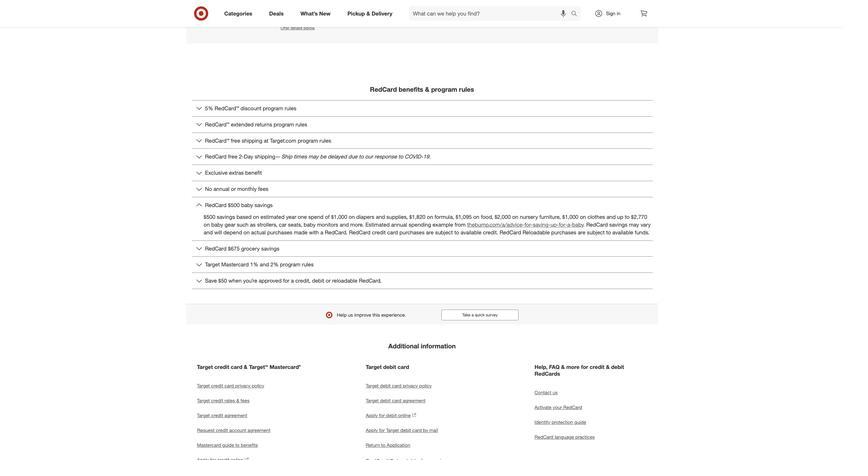 Task type: vqa. For each thing, say whether or not it's contained in the screenshot.
second 7.5 from right
no



Task type: locate. For each thing, give the bounding box(es) containing it.
you're
[[243, 277, 257, 284]]

subject
[[436, 229, 453, 236], [588, 229, 605, 236]]

1 vertical spatial or
[[326, 277, 331, 284]]

target up target credit agreement
[[197, 398, 210, 403]]

card for target debit card privacy policy
[[392, 383, 402, 388]]

seats,
[[288, 221, 302, 228]]

0 vertical spatial a
[[321, 229, 324, 236]]

sign in link
[[589, 6, 632, 21]]

1 vertical spatial with
[[309, 229, 319, 236]]

activate your redcard
[[535, 404, 583, 410]]

free left 2-
[[228, 153, 238, 160]]

savings up estimated on the left of the page
[[255, 202, 273, 208]]

0 vertical spatial may
[[309, 153, 319, 160]]

0 vertical spatial year
[[307, 6, 332, 21]]

program inside 5% redcard™ discount program rules dropdown button
[[263, 105, 283, 112]]

or inside "dropdown button"
[[326, 277, 331, 284]]

1 vertical spatial a
[[291, 277, 294, 284]]

credit up target credit card privacy policy
[[215, 364, 229, 370]]

$1,000
[[331, 213, 348, 220], [563, 213, 579, 220]]

0 horizontal spatial with
[[309, 229, 319, 236]]

program inside redcard™ extended returns program rules dropdown button
[[274, 121, 294, 128]]

for inside help, faq & more for credit & debit redcards
[[582, 364, 589, 370]]

0 vertical spatial benefits
[[399, 85, 424, 93]]

target for target credit card & target™ mastercard®
[[197, 364, 213, 370]]

2 horizontal spatial a
[[472, 312, 474, 317]]

0 horizontal spatial redcard.
[[325, 229, 348, 236]]

credit for request credit account agreement
[[216, 427, 228, 433]]

0 vertical spatial fees
[[258, 186, 269, 192]]

1 vertical spatial year
[[286, 213, 297, 220]]

redcard. inside "dropdown button"
[[359, 277, 382, 284]]

1 horizontal spatial with
[[335, 6, 360, 21]]

gear
[[225, 221, 236, 228]]

0 vertical spatial agreement
[[403, 398, 426, 403]]

card for target debit card
[[398, 364, 410, 370]]

1 horizontal spatial mastercard
[[221, 261, 249, 268]]

—
[[276, 153, 280, 160]]

0 vertical spatial apply
[[366, 412, 378, 418]]

purchases down the car
[[267, 229, 293, 236]]

redcard. inside you could save nearly $500 in baby's first year with your redcard.
[[392, 6, 446, 21]]

your inside you could save nearly $500 in baby's first year with your redcard.
[[363, 6, 388, 21]]

program up 'times'
[[298, 137, 318, 144]]

exclusive extras benefit button
[[192, 165, 653, 181]]

credit right the more
[[590, 364, 605, 370]]

1 horizontal spatial privacy
[[403, 383, 418, 388]]

2 subject from the left
[[588, 229, 605, 236]]

1 horizontal spatial annual
[[392, 221, 408, 228]]

0 horizontal spatial for-
[[525, 221, 533, 228]]

card down supplies,
[[388, 229, 398, 236]]

redcard™ for extended
[[205, 121, 230, 128]]

0 horizontal spatial us
[[348, 312, 353, 318]]

1 vertical spatial free
[[228, 153, 238, 160]]

1 purchases from the left
[[267, 229, 293, 236]]

shipping down at
[[255, 153, 276, 160]]

first
[[281, 6, 303, 21]]

year up seats,
[[286, 213, 297, 220]]

help
[[337, 312, 347, 318]]

information
[[421, 342, 456, 350]]

apply inside apply for target debit card by mail link
[[366, 427, 378, 433]]

redcard™ inside dropdown button
[[205, 137, 230, 144]]

may left be
[[309, 153, 319, 160]]

baby up "based"
[[241, 202, 253, 208]]

apply for debit online
[[366, 412, 411, 418]]

year
[[307, 6, 332, 21], [286, 213, 297, 220]]

2 vertical spatial redcard™
[[205, 137, 230, 144]]

and left will
[[204, 229, 213, 236]]

request credit account agreement
[[197, 427, 271, 433]]

0 vertical spatial with
[[335, 6, 360, 21]]

spend
[[309, 213, 324, 220]]

1 vertical spatial $500
[[228, 202, 240, 208]]

additional
[[389, 342, 419, 350]]

1 $1,000 from the left
[[331, 213, 348, 220]]

1 vertical spatial redcard™
[[205, 121, 230, 128]]

card up rates at the left bottom of the page
[[225, 383, 234, 388]]

0 horizontal spatial a
[[291, 277, 294, 284]]

credit for target credit rates & fees
[[211, 398, 223, 403]]

apply for apply for target debit card by mail
[[366, 427, 378, 433]]

1 horizontal spatial purchases
[[400, 229, 425, 236]]

2 vertical spatial $500
[[204, 213, 216, 220]]

to down account
[[236, 442, 240, 448]]

for right "approved"
[[283, 277, 290, 284]]

$1,820
[[410, 213, 426, 220]]

1 horizontal spatial $500
[[228, 202, 240, 208]]

redcard $500 baby savings button
[[192, 197, 653, 213]]

by
[[423, 427, 428, 433]]

target up apply for debit online
[[366, 398, 379, 403]]

rules
[[459, 85, 474, 93], [285, 105, 297, 112], [296, 121, 307, 128], [320, 137, 332, 144], [302, 261, 314, 268]]

your down nearly
[[363, 6, 388, 21]]

card down the target debit card privacy policy
[[392, 398, 402, 403]]

free up 2-
[[231, 137, 240, 144]]

1 horizontal spatial us
[[553, 389, 558, 395]]

credit down estimated
[[372, 229, 386, 236]]

us right contact
[[553, 389, 558, 395]]

offer details below. link
[[281, 25, 315, 30]]

a
[[321, 229, 324, 236], [291, 277, 294, 284], [472, 312, 474, 317]]

fees inside dropdown button
[[258, 186, 269, 192]]

on down such
[[244, 229, 250, 236]]

no annual or monthly fees button
[[192, 181, 653, 197]]

3 purchases from the left
[[552, 229, 577, 236]]

1 vertical spatial agreement
[[225, 412, 248, 418]]

1 horizontal spatial available
[[613, 229, 634, 236]]

in right 'sign'
[[617, 10, 621, 16]]

for
[[283, 277, 290, 284], [582, 364, 589, 370], [379, 412, 385, 418], [379, 427, 385, 433]]

benefits down request credit account agreement link
[[241, 442, 258, 448]]

program inside redcard™ free shipping at target.com program rules dropdown button
[[298, 137, 318, 144]]

savings up the '2%'
[[261, 245, 280, 252]]

free inside dropdown button
[[231, 137, 240, 144]]

policy inside target credit card privacy policy link
[[252, 383, 264, 388]]

card up the target debit card agreement
[[392, 383, 402, 388]]

0 horizontal spatial $500
[[204, 213, 216, 220]]

&
[[367, 10, 370, 17], [425, 85, 430, 93], [244, 364, 248, 370], [562, 364, 565, 370], [607, 364, 610, 370], [236, 398, 239, 403]]

redcard inside dropdown button
[[205, 202, 227, 208]]

offer details below.
[[281, 25, 315, 30]]

1 vertical spatial redcard.
[[325, 229, 348, 236]]

exclusive extras benefit
[[205, 169, 262, 176]]

1 horizontal spatial may
[[630, 221, 640, 228]]

faq
[[550, 364, 560, 370]]

and left 'more.' on the left top of the page
[[340, 221, 349, 228]]

a right take
[[472, 312, 474, 317]]

in inside you could save nearly $500 in baby's first year with your redcard.
[[439, 0, 450, 6]]

policy for debit
[[420, 383, 432, 388]]

1 vertical spatial may
[[630, 221, 640, 228]]

target debit card agreement link
[[366, 393, 479, 408]]

mastercard guide to benefits link
[[197, 438, 310, 453]]

1 horizontal spatial year
[[307, 6, 332, 21]]

apply
[[366, 412, 378, 418], [366, 427, 378, 433]]

free for redcard™
[[231, 137, 240, 144]]

& up 5% redcard™ discount program rules dropdown button
[[425, 85, 430, 93]]

day
[[244, 153, 253, 160]]

target for target debit card
[[366, 364, 382, 370]]

2 privacy from the left
[[403, 383, 418, 388]]

redcard. for reloadable
[[359, 277, 382, 284]]

with down save
[[335, 6, 360, 21]]

diapers
[[357, 213, 375, 220]]

year down could
[[307, 6, 332, 21]]

policy inside target debit card privacy policy link
[[420, 383, 432, 388]]

purchases down "spending"
[[400, 229, 425, 236]]

target up the target debit card privacy policy
[[366, 364, 382, 370]]

sign
[[607, 10, 616, 16]]

redcard™ right 5%
[[215, 105, 239, 112]]

& inside 'link'
[[236, 398, 239, 403]]

credit inside 'link'
[[211, 398, 223, 403]]

no annual or monthly fees
[[205, 186, 269, 192]]

0 vertical spatial annual
[[214, 186, 230, 192]]

supplies,
[[387, 213, 408, 220]]

0 vertical spatial free
[[231, 137, 240, 144]]

fees inside 'link'
[[241, 398, 250, 403]]

0 horizontal spatial subject
[[436, 229, 453, 236]]

for- down nursery
[[525, 221, 533, 228]]

2 horizontal spatial $500
[[410, 0, 436, 6]]

1 vertical spatial your
[[553, 404, 563, 410]]

0 horizontal spatial benefits
[[241, 442, 258, 448]]

2 purchases from the left
[[400, 229, 425, 236]]

up
[[618, 213, 624, 220]]

savings
[[255, 202, 273, 208], [217, 213, 235, 220], [610, 221, 628, 228], [261, 245, 280, 252]]

2 vertical spatial redcard.
[[359, 277, 382, 284]]

redcard. for your
[[392, 6, 446, 21]]

no
[[205, 186, 212, 192]]

1 vertical spatial mastercard
[[197, 442, 221, 448]]

program for returns
[[274, 121, 294, 128]]

1 are from the left
[[426, 229, 434, 236]]

0 horizontal spatial in
[[439, 0, 450, 6]]

1 vertical spatial fees
[[241, 398, 250, 403]]

reloadable
[[332, 277, 358, 284]]

benefits up 5% redcard™ discount program rules dropdown button
[[399, 85, 424, 93]]

& inside 'link'
[[367, 10, 370, 17]]

us for contact
[[553, 389, 558, 395]]

1 vertical spatial apply
[[366, 427, 378, 433]]

1 vertical spatial benefits
[[241, 442, 258, 448]]

debit inside help, faq & more for credit & debit redcards
[[612, 364, 625, 370]]

or left monthly
[[231, 186, 236, 192]]

0 vertical spatial guide
[[575, 419, 587, 425]]

you could save nearly $500 in baby's first year with your redcard.
[[281, 0, 491, 21]]

0 horizontal spatial available
[[461, 229, 482, 236]]

contact us link
[[535, 385, 648, 400]]

application
[[387, 442, 411, 448]]

1 vertical spatial guide
[[222, 442, 234, 448]]

and inside dropdown button
[[260, 261, 269, 268]]

mastercard guide to benefits
[[197, 442, 258, 448]]

fees for no annual or monthly fees
[[258, 186, 269, 192]]

or inside dropdown button
[[231, 186, 236, 192]]

1 horizontal spatial fees
[[258, 186, 269, 192]]

target up save
[[205, 261, 220, 268]]

are down $500 savings based on estimated year one spend of $1,000 on diapers and supplies, $1,820 on formula, $1,095 on food, $2,000 on nursery furniture, $1,000 on clothes and up to $2,770 on baby gear such as strollers, car seats, baby monitors and more. estimated annual spending example from
[[426, 229, 434, 236]]

baby inside dropdown button
[[241, 202, 253, 208]]

target up target credit card privacy policy
[[197, 364, 213, 370]]

subject down example
[[436, 229, 453, 236]]

mastercard down request
[[197, 442, 221, 448]]

and left up
[[607, 213, 616, 220]]

redcard
[[370, 85, 397, 93], [205, 153, 227, 160], [205, 202, 227, 208], [587, 221, 608, 228], [349, 229, 371, 236], [500, 229, 522, 236], [205, 245, 227, 252], [564, 404, 583, 410], [535, 434, 554, 440]]

2 policy from the left
[[420, 383, 432, 388]]

apply down the target debit card agreement
[[366, 412, 378, 418]]

2 apply from the top
[[366, 427, 378, 433]]

nearly
[[371, 0, 406, 6]]

for up return to application
[[379, 427, 385, 433]]

0 vertical spatial redcard.
[[392, 6, 446, 21]]

1 horizontal spatial are
[[578, 229, 586, 236]]

& right the 'pickup'
[[367, 10, 370, 17]]

reloadable
[[523, 229, 550, 236]]

0 vertical spatial mastercard
[[221, 261, 249, 268]]

a down 'monitors'
[[321, 229, 324, 236]]

2%
[[271, 261, 279, 268]]

2 are from the left
[[578, 229, 586, 236]]

times
[[294, 153, 307, 160]]

apply inside apply for debit online link
[[366, 412, 378, 418]]

credit up target credit rates & fees
[[211, 383, 223, 388]]

what's new link
[[295, 6, 339, 21]]

target inside 'link'
[[197, 398, 210, 403]]

target for target debit card agreement
[[366, 398, 379, 403]]

activate your redcard link
[[535, 400, 648, 415]]

in
[[439, 0, 450, 6], [617, 10, 621, 16]]

policy up target debit card agreement link
[[420, 383, 432, 388]]

1 horizontal spatial for-
[[559, 221, 568, 228]]

0 vertical spatial your
[[363, 6, 388, 21]]

thebump.com/a/advice-for-saving-up-for-a-baby link
[[468, 221, 584, 228]]

0 horizontal spatial purchases
[[267, 229, 293, 236]]

0 horizontal spatial are
[[426, 229, 434, 236]]

0 horizontal spatial may
[[309, 153, 319, 160]]

privacy inside target debit card privacy policy link
[[403, 383, 418, 388]]

$500
[[410, 0, 436, 6], [228, 202, 240, 208], [204, 213, 216, 220]]

1 vertical spatial us
[[553, 389, 558, 395]]

experience.
[[382, 312, 406, 318]]

target debit card agreement
[[366, 398, 426, 403]]

monthly
[[238, 186, 257, 192]]

1 policy from the left
[[252, 383, 264, 388]]

target for target debit card privacy policy
[[366, 383, 379, 388]]

program up returns in the left of the page
[[263, 105, 283, 112]]

available down up
[[613, 229, 634, 236]]

2 horizontal spatial purchases
[[552, 229, 577, 236]]

survey
[[486, 312, 498, 317]]

one
[[298, 213, 307, 220]]

credit inside help, faq & more for credit & debit redcards
[[590, 364, 605, 370]]

agreement down target debit card privacy policy link
[[403, 398, 426, 403]]

0 horizontal spatial fees
[[241, 398, 250, 403]]

program for &
[[432, 85, 458, 93]]

1 horizontal spatial redcard.
[[359, 277, 382, 284]]

1 vertical spatial shipping
[[255, 153, 276, 160]]

redcard. inside . redcard savings may vary and will depend on actual purchases made with a redcard. redcard credit card purchases are subject to available credit. redcard reloadable purchases are subject to available funds.
[[325, 229, 348, 236]]

0 horizontal spatial your
[[363, 6, 388, 21]]

& right faq
[[562, 364, 565, 370]]

and up estimated
[[376, 213, 385, 220]]

redcard. right reloadable
[[359, 277, 382, 284]]

1 privacy from the left
[[235, 383, 251, 388]]

agreement down target credit agreement 'link'
[[248, 427, 271, 433]]

1 horizontal spatial subject
[[588, 229, 605, 236]]

1 vertical spatial annual
[[392, 221, 408, 228]]

categories link
[[219, 6, 261, 21]]

to right up
[[625, 213, 630, 220]]

credit inside 'link'
[[211, 412, 223, 418]]

covid-
[[405, 153, 424, 160]]

fees right monthly
[[258, 186, 269, 192]]

apply for target debit card by mail
[[366, 427, 438, 433]]

or left reloadable
[[326, 277, 331, 284]]

0 vertical spatial us
[[348, 312, 353, 318]]

card up the target debit card privacy policy
[[398, 364, 410, 370]]

a left credit,
[[291, 277, 294, 284]]

1 vertical spatial in
[[617, 10, 621, 16]]

ship
[[282, 153, 293, 160]]

for- down furniture,
[[559, 221, 568, 228]]

2 vertical spatial agreement
[[248, 427, 271, 433]]

are
[[426, 229, 434, 236], [578, 229, 586, 236]]

nursery
[[520, 213, 538, 220]]

agreement for card
[[403, 398, 426, 403]]

0 horizontal spatial or
[[231, 186, 236, 192]]

program up 5% redcard™ discount program rules dropdown button
[[432, 85, 458, 93]]

0 horizontal spatial $1,000
[[331, 213, 348, 220]]

us right "help"
[[348, 312, 353, 318]]

1 horizontal spatial your
[[553, 404, 563, 410]]

redcard™ free shipping at target.com program rules
[[205, 137, 332, 144]]

0 vertical spatial in
[[439, 0, 450, 6]]

target down target debit card
[[366, 383, 379, 388]]

target inside dropdown button
[[205, 261, 220, 268]]

mastercard up when at left
[[221, 261, 249, 268]]

pickup & delivery
[[348, 10, 393, 17]]

redcard language practices link
[[535, 430, 648, 444]]

privacy
[[235, 383, 251, 388], [403, 383, 418, 388]]

card for target credit card & target™ mastercard®
[[231, 364, 243, 370]]

furniture,
[[540, 213, 561, 220]]

are down .
[[578, 229, 586, 236]]

credit down target credit agreement
[[216, 427, 228, 433]]

0 horizontal spatial privacy
[[235, 383, 251, 388]]

1 horizontal spatial a
[[321, 229, 324, 236]]

offer
[[281, 25, 290, 30]]

1 apply from the top
[[366, 412, 378, 418]]

mastercard
[[221, 261, 249, 268], [197, 442, 221, 448]]

$1,000 up a-
[[563, 213, 579, 220]]

formula,
[[435, 213, 455, 220]]

savings inside $500 savings based on estimated year one spend of $1,000 on diapers and supplies, $1,820 on formula, $1,095 on food, $2,000 on nursery furniture, $1,000 on clothes and up to $2,770 on baby gear such as strollers, car seats, baby monitors and more. estimated annual spending example from
[[217, 213, 235, 220]]

redcard. down 'monitors'
[[325, 229, 348, 236]]

redcard. down nearly
[[392, 6, 446, 21]]

or
[[231, 186, 236, 192], [326, 277, 331, 284]]

target up request
[[197, 412, 210, 418]]

2 available from the left
[[613, 229, 634, 236]]

1 horizontal spatial policy
[[420, 383, 432, 388]]

extended
[[231, 121, 254, 128]]

1 horizontal spatial $1,000
[[563, 213, 579, 220]]

privacy up target debit card agreement link
[[403, 383, 418, 388]]

privacy inside target credit card privacy policy link
[[235, 383, 251, 388]]

0 vertical spatial redcard™
[[215, 105, 239, 112]]

for inside save $50 when you're approved for a credit, debit or reloadable redcard. "dropdown button"
[[283, 277, 290, 284]]

0 horizontal spatial annual
[[214, 186, 230, 192]]

credit down target credit rates & fees
[[211, 412, 223, 418]]

vary
[[641, 221, 651, 228]]

0 vertical spatial $500
[[410, 0, 436, 6]]

target inside 'link'
[[197, 412, 210, 418]]

0 vertical spatial or
[[231, 186, 236, 192]]

to left our
[[359, 153, 364, 160]]

0 horizontal spatial year
[[286, 213, 297, 220]]

rules for redcard™ extended returns program rules
[[296, 121, 307, 128]]

0 horizontal spatial policy
[[252, 383, 264, 388]]

card up target credit card privacy policy
[[231, 364, 243, 370]]

shipping left at
[[242, 137, 263, 144]]

to left the covid-
[[399, 153, 404, 160]]

1 horizontal spatial or
[[326, 277, 331, 284]]

delivery
[[372, 10, 393, 17]]

savings up gear
[[217, 213, 235, 220]]

2 vertical spatial a
[[472, 312, 474, 317]]

& right rates at the left bottom of the page
[[236, 398, 239, 403]]

program inside target mastercard 1% and 2% program rules dropdown button
[[280, 261, 301, 268]]

for right the more
[[582, 364, 589, 370]]

0 vertical spatial shipping
[[242, 137, 263, 144]]

agreement up account
[[225, 412, 248, 418]]

1 available from the left
[[461, 229, 482, 236]]

response
[[375, 153, 397, 160]]

2 horizontal spatial redcard.
[[392, 6, 446, 21]]

guide down request credit account agreement
[[222, 442, 234, 448]]

with right made
[[309, 229, 319, 236]]

policy up target credit rates & fees 'link'
[[252, 383, 264, 388]]

may down the $2,770
[[630, 221, 640, 228]]



Task type: describe. For each thing, give the bounding box(es) containing it.
delayed
[[328, 153, 347, 160]]

on up 'more.' on the left top of the page
[[349, 213, 355, 220]]

from
[[455, 221, 466, 228]]

redcard inside dropdown button
[[205, 245, 227, 252]]

to down from
[[455, 229, 460, 236]]

thebump.com/a/advice-
[[468, 221, 525, 228]]

2 $1,000 from the left
[[563, 213, 579, 220]]

a inside "dropdown button"
[[291, 277, 294, 284]]

agreement for account
[[248, 427, 271, 433]]

you
[[281, 0, 302, 6]]

returns
[[255, 121, 272, 128]]

privacy for debit
[[403, 383, 418, 388]]

identity protection guide link
[[535, 415, 648, 430]]

What can we help you find? suggestions appear below search field
[[409, 6, 573, 21]]

target for target credit card privacy policy
[[197, 383, 210, 388]]

extras
[[229, 169, 244, 176]]

2 for- from the left
[[559, 221, 568, 228]]

target credit card & target™ mastercard®
[[197, 364, 301, 370]]

$500 inside dropdown button
[[228, 202, 240, 208]]

$500 inside you could save nearly $500 in baby's first year with your redcard.
[[410, 0, 436, 6]]

on left gear
[[204, 221, 210, 228]]

additional information
[[389, 342, 456, 350]]

request
[[197, 427, 215, 433]]

redcards
[[535, 370, 561, 377]]

& left target™
[[244, 364, 248, 370]]

credit for target credit card & target™ mastercard®
[[215, 364, 229, 370]]

0 horizontal spatial guide
[[222, 442, 234, 448]]

request credit account agreement link
[[197, 423, 310, 438]]

year inside $500 savings based on estimated year one spend of $1,000 on diapers and supplies, $1,820 on formula, $1,095 on food, $2,000 on nursery furniture, $1,000 on clothes and up to $2,770 on baby gear such as strollers, car seats, baby monitors and more. estimated annual spending example from
[[286, 213, 297, 220]]

this
[[373, 312, 380, 318]]

estimated
[[261, 213, 285, 220]]

$500 inside $500 savings based on estimated year one spend of $1,000 on diapers and supplies, $1,820 on formula, $1,095 on food, $2,000 on nursery furniture, $1,000 on clothes and up to $2,770 on baby gear such as strollers, car seats, baby monitors and more. estimated annual spending example from
[[204, 213, 216, 220]]

return
[[366, 442, 380, 448]]

card for target credit card privacy policy
[[225, 383, 234, 388]]

language
[[555, 434, 575, 440]]

funds.
[[635, 229, 650, 236]]

for inside apply for target debit card by mail link
[[379, 427, 385, 433]]

mail
[[430, 427, 438, 433]]

target for target credit rates & fees
[[197, 398, 210, 403]]

credit for target credit card privacy policy
[[211, 383, 223, 388]]

on up "as"
[[253, 213, 259, 220]]

estimated
[[366, 221, 390, 228]]

help us improve this experience.
[[337, 312, 406, 318]]

at
[[264, 137, 269, 144]]

annual inside no annual or monthly fees dropdown button
[[214, 186, 230, 192]]

debit inside "dropdown button"
[[312, 277, 325, 284]]

to left funds.
[[607, 229, 611, 236]]

rules for 5% redcard™ discount program rules
[[285, 105, 297, 112]]

more
[[567, 364, 580, 370]]

baby up will
[[211, 221, 223, 228]]

credit,
[[296, 277, 311, 284]]

target debit card privacy policy
[[366, 383, 432, 388]]

benefit
[[245, 169, 262, 176]]

to right return
[[382, 442, 386, 448]]

1 subject from the left
[[436, 229, 453, 236]]

redcard $675 grocery savings
[[205, 245, 280, 252]]

& up contact us link
[[607, 364, 610, 370]]

year inside you could save nearly $500 in baby's first year with your redcard.
[[307, 6, 332, 21]]

on up .
[[580, 213, 587, 220]]

identity
[[535, 419, 551, 425]]

improve
[[355, 312, 372, 318]]

be
[[320, 153, 327, 160]]

activate
[[535, 404, 552, 410]]

$1,095
[[456, 213, 472, 220]]

made
[[294, 229, 308, 236]]

target™
[[249, 364, 268, 370]]

approved
[[259, 277, 282, 284]]

on up "thebump.com/a/advice-for-saving-up-for-a-baby" link
[[513, 213, 519, 220]]

on left food,
[[474, 213, 480, 220]]

could
[[305, 0, 337, 6]]

fees for target credit rates & fees
[[241, 398, 250, 403]]

food,
[[481, 213, 494, 220]]

take a quick survey
[[463, 312, 498, 317]]

a-
[[568, 221, 573, 228]]

and inside . redcard savings may vary and will depend on actual purchases made with a redcard. redcard credit card purchases are subject to available credit. redcard reloadable purchases are subject to available funds.
[[204, 229, 213, 236]]

$500 savings based on estimated year one spend of $1,000 on diapers and supplies, $1,820 on formula, $1,095 on food, $2,000 on nursery furniture, $1,000 on clothes and up to $2,770 on baby gear such as strollers, car seats, baby monitors and more. estimated annual spending example from
[[204, 213, 648, 228]]

policy for credit
[[252, 383, 264, 388]]

target debit card privacy policy link
[[366, 378, 479, 393]]

categories
[[224, 10, 253, 17]]

baby down the spend
[[304, 221, 316, 228]]

target.com
[[270, 137, 296, 144]]

1 horizontal spatial benefits
[[399, 85, 424, 93]]

below.
[[304, 25, 315, 30]]

may inside . redcard savings may vary and will depend on actual purchases made with a redcard. redcard credit card purchases are subject to available credit. redcard reloadable purchases are subject to available funds.
[[630, 221, 640, 228]]

card for target debit card agreement
[[392, 398, 402, 403]]

a inside button
[[472, 312, 474, 317]]

annual inside $500 savings based on estimated year one spend of $1,000 on diapers and supplies, $1,820 on formula, $1,095 on food, $2,000 on nursery furniture, $1,000 on clothes and up to $2,770 on baby gear such as strollers, car seats, baby monitors and more. estimated annual spending example from
[[392, 221, 408, 228]]

as
[[250, 221, 256, 228]]

target for target mastercard 1% and 2% program rules
[[205, 261, 220, 268]]

shipping inside redcard™ free shipping at target.com program rules dropdown button
[[242, 137, 263, 144]]

target credit rates & fees
[[197, 398, 250, 403]]

return to application link
[[366, 438, 479, 453]]

redcard™ free shipping at target.com program rules button
[[192, 133, 653, 149]]

target credit agreement link
[[197, 408, 310, 423]]

1 horizontal spatial guide
[[575, 419, 587, 425]]

agreement inside 'link'
[[225, 412, 248, 418]]

redcard language practices
[[535, 434, 595, 440]]

protection
[[552, 419, 574, 425]]

redcard™ extended returns program rules button
[[192, 117, 653, 132]]

more.
[[351, 221, 364, 228]]

save
[[205, 277, 217, 284]]

$2,000
[[495, 213, 511, 220]]

search
[[568, 11, 585, 17]]

savings inside dropdown button
[[255, 202, 273, 208]]

details
[[291, 25, 303, 30]]

program for discount
[[263, 105, 283, 112]]

on inside . redcard savings may vary and will depend on actual purchases made with a redcard. redcard credit card purchases are subject to available credit. redcard reloadable purchases are subject to available funds.
[[244, 229, 250, 236]]

card left "by"
[[413, 427, 422, 433]]

actual
[[251, 229, 266, 236]]

new
[[320, 10, 331, 17]]

card inside . redcard savings may vary and will depend on actual purchases made with a redcard. redcard credit card purchases are subject to available credit. redcard reloadable purchases are subject to available funds.
[[388, 229, 398, 236]]

credit.
[[483, 229, 499, 236]]

rules inside dropdown button
[[320, 137, 332, 144]]

redcard free 2-day shipping — ship times may be delayed due to our response to covid-19.
[[205, 153, 431, 160]]

with inside you could save nearly $500 in baby's first year with your redcard.
[[335, 6, 360, 21]]

to inside $500 savings based on estimated year one spend of $1,000 on diapers and supplies, $1,820 on formula, $1,095 on food, $2,000 on nursery furniture, $1,000 on clothes and up to $2,770 on baby gear such as strollers, car seats, baby monitors and more. estimated annual spending example from
[[625, 213, 630, 220]]

grocery
[[241, 245, 260, 252]]

us for help
[[348, 312, 353, 318]]

target down apply for debit online
[[386, 427, 399, 433]]

savings inside dropdown button
[[261, 245, 280, 252]]

example
[[433, 221, 454, 228]]

mastercard®
[[270, 364, 301, 370]]

1 for- from the left
[[525, 221, 533, 228]]

privacy for credit
[[235, 383, 251, 388]]

such
[[237, 221, 249, 228]]

quick
[[475, 312, 485, 317]]

credit inside . redcard savings may vary and will depend on actual purchases made with a redcard. redcard credit card purchases are subject to available credit. redcard reloadable purchases are subject to available funds.
[[372, 229, 386, 236]]

0 horizontal spatial mastercard
[[197, 442, 221, 448]]

target debit card
[[366, 364, 410, 370]]

mastercard inside dropdown button
[[221, 261, 249, 268]]

deals
[[269, 10, 284, 17]]

target credit agreement
[[197, 412, 248, 418]]

a inside . redcard savings may vary and will depend on actual purchases made with a redcard. redcard credit card purchases are subject to available credit. redcard reloadable purchases are subject to available funds.
[[321, 229, 324, 236]]

monitors
[[317, 221, 339, 228]]

apply for apply for debit online
[[366, 412, 378, 418]]

5% redcard™ discount program rules
[[205, 105, 297, 112]]

rules for redcard benefits & program rules
[[459, 85, 474, 93]]

on up . redcard savings may vary and will depend on actual purchases made with a redcard. redcard credit card purchases are subject to available credit. redcard reloadable purchases are subject to available funds.
[[427, 213, 433, 220]]

thebump.com/a/advice-for-saving-up-for-a-baby
[[468, 221, 584, 228]]

due
[[349, 153, 358, 160]]

1 horizontal spatial in
[[617, 10, 621, 16]]

target mastercard 1% and 2% program rules
[[205, 261, 314, 268]]

target for target credit agreement
[[197, 412, 210, 418]]

baby right up-
[[573, 221, 584, 228]]

practices
[[576, 434, 595, 440]]

based
[[237, 213, 252, 220]]

free for redcard
[[228, 153, 238, 160]]

redcard™ extended returns program rules
[[205, 121, 307, 128]]

redcard™ for free
[[205, 137, 230, 144]]

account
[[229, 427, 247, 433]]

with inside . redcard savings may vary and will depend on actual purchases made with a redcard. redcard credit card purchases are subject to available credit. redcard reloadable purchases are subject to available funds.
[[309, 229, 319, 236]]

car
[[279, 221, 287, 228]]

. redcard savings may vary and will depend on actual purchases made with a redcard. redcard credit card purchases are subject to available credit. redcard reloadable purchases are subject to available funds.
[[204, 221, 651, 236]]

return to application
[[366, 442, 411, 448]]

savings inside . redcard savings may vary and will depend on actual purchases made with a redcard. redcard credit card purchases are subject to available credit. redcard reloadable purchases are subject to available funds.
[[610, 221, 628, 228]]

credit for target credit agreement
[[211, 412, 223, 418]]

discount
[[241, 105, 262, 112]]

for inside apply for debit online link
[[379, 412, 385, 418]]

apply for target debit card by mail link
[[366, 423, 479, 438]]



